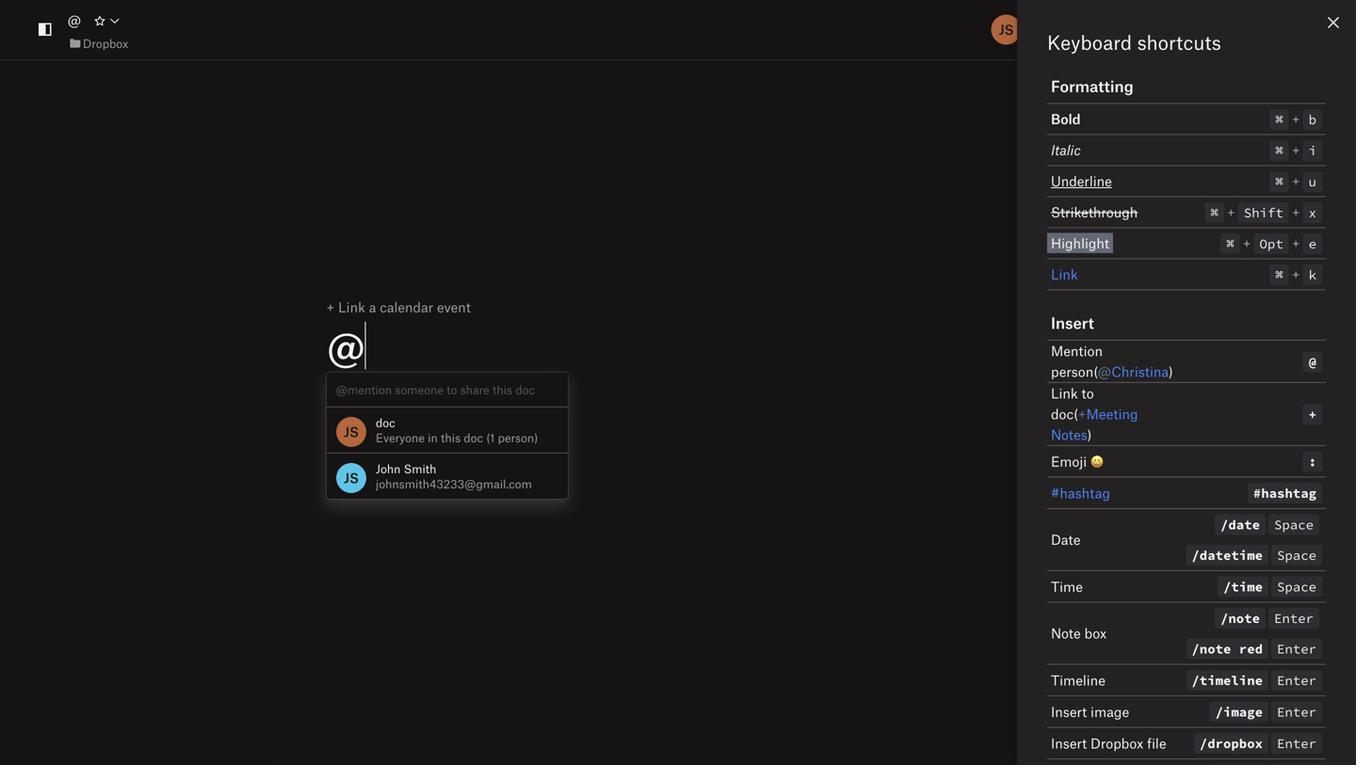 Task type: describe. For each thing, give the bounding box(es) containing it.
@ up dropbox link
[[68, 12, 81, 28]]

@ down k
[[1309, 354, 1317, 370]]

datetime
[[1200, 547, 1263, 564]]

/ for date
[[1221, 517, 1229, 534]]

smith
[[404, 462, 437, 476]]

+ up :
[[1309, 406, 1317, 423]]

x
[[1309, 204, 1317, 221]]

+ up notes
[[1078, 406, 1087, 423]]

this inside doc everyone in this doc (1 person)
[[441, 431, 461, 445]]

/ note red
[[1192, 641, 1263, 658]]

keyboard shortcuts
[[1048, 30, 1222, 54]]

/ date
[[1221, 517, 1260, 534]]

/ for timeline
[[1192, 673, 1200, 690]]

0 horizontal spatial #
[[1051, 485, 1060, 501]]

/ datetime
[[1192, 547, 1263, 564]]

date
[[1051, 532, 1081, 548]]

+ left a
[[326, 299, 335, 316]]

event
[[437, 299, 471, 316]]

timeline
[[1200, 673, 1263, 690]]

⌘ + shift + x
[[1211, 204, 1317, 221]]

share
[[1042, 21, 1081, 38]]

note
[[1051, 626, 1081, 642]]

doc up person) at the bottom of page
[[516, 383, 535, 397]]

updated
[[1115, 727, 1169, 744]]

updated 1 second ago
[[1115, 727, 1253, 744]]

/ for image
[[1216, 704, 1224, 721]]

@ inside mention person ( @ christina )
[[1098, 364, 1112, 380]]

+ left the shift
[[1227, 204, 1236, 220]]

everyone
[[376, 431, 425, 445]]

⌘ for opt
[[1227, 236, 1235, 252]]

enter for image
[[1277, 704, 1317, 721]]

+ left opt
[[1243, 235, 1252, 252]]

time
[[1051, 579, 1083, 595]]

⌘ + opt + e
[[1227, 235, 1317, 252]]

0 horizontal spatial hashtag
[[1060, 485, 1111, 501]]

1 horizontal spatial # hashtag
[[1254, 485, 1317, 502]]

person)
[[498, 431, 538, 445]]

in
[[428, 431, 438, 445]]

meeting
[[1087, 406, 1139, 423]]

( inside mention person ( @ christina )
[[1094, 364, 1098, 380]]

/ note
[[1221, 610, 1260, 627]]

insert image
[[1051, 704, 1130, 720]]

mention
[[1051, 343, 1103, 359]]

image for / image
[[1224, 704, 1263, 721]]

opt
[[1260, 236, 1284, 252]]

note for note
[[1229, 610, 1260, 627]]

insert dropbox file
[[1051, 736, 1167, 752]]

⌘ + i
[[1276, 142, 1317, 159]]

0 horizontal spatial to
[[447, 383, 457, 397]]

enter for dropbox
[[1277, 736, 1317, 753]]

person
[[1051, 364, 1094, 380]]

⌘ + b
[[1276, 111, 1317, 128]]

enter right "red" on the bottom right of page
[[1277, 641, 1317, 658]]

john smith johnsmith43233@gmail.com
[[376, 462, 532, 491]]

+ inside ⌘ + i
[[1292, 142, 1301, 158]]

john
[[376, 462, 401, 476]]

😀
[[1091, 453, 1104, 470]]

0 horizontal spatial (
[[1074, 406, 1078, 423]]

) inside mention person ( @ christina )
[[1169, 364, 1174, 380]]

⌘ + k
[[1276, 266, 1317, 284]]

link for link to doc
[[1051, 385, 1078, 402]]

js button
[[990, 13, 1024, 47]]

dropbox
[[1208, 736, 1263, 753]]

note box
[[1051, 626, 1107, 642]]

someone
[[395, 383, 444, 397]]

mention person ( @ christina )
[[1051, 343, 1174, 380]]

/ image
[[1216, 704, 1263, 721]]

i
[[1309, 142, 1317, 159]]

formatting
[[1051, 76, 1134, 96]]

space for time
[[1277, 579, 1317, 596]]

keyboard
[[1048, 30, 1132, 54]]

⌘ for k
[[1276, 267, 1284, 284]]

k
[[1309, 267, 1317, 284]]

share button
[[1031, 15, 1092, 45]]

/ dropbox
[[1200, 736, 1263, 753]]

js for john smith johnsmith43233@gmail.com
[[344, 470, 359, 487]]

file
[[1147, 736, 1167, 752]]

⌘ for b
[[1276, 111, 1284, 128]]

space for date
[[1275, 517, 1314, 534]]

1 horizontal spatial #
[[1254, 485, 1262, 502]]

link for link
[[1051, 266, 1078, 283]]

box
[[1085, 626, 1107, 642]]

⌘ for shift
[[1211, 204, 1219, 221]]

dropbox link
[[68, 34, 128, 53]]

u
[[1309, 173, 1317, 190]]

a
[[369, 299, 376, 316]]

time
[[1232, 579, 1263, 596]]

⌘ for u
[[1276, 173, 1284, 190]]

emoji 😀
[[1051, 453, 1104, 470]]

insert for insert image
[[1051, 704, 1087, 720]]

date
[[1229, 517, 1260, 534]]

highlight
[[1051, 235, 1110, 252]]

/ for datetime
[[1192, 547, 1200, 564]]

doc inside link to doc
[[1051, 406, 1074, 423]]

doc up everyone
[[376, 416, 395, 430]]



Task type: vqa. For each thing, say whether or not it's contained in the screenshot.
bottom )
yes



Task type: locate. For each thing, give the bounding box(es) containing it.
+ left i at the right top
[[1292, 142, 1301, 158]]

js inside button
[[999, 21, 1014, 38]]

@ link
[[68, 10, 81, 31]]

@ up '@mention'
[[327, 322, 365, 370]]

0 horizontal spatial dropbox
[[83, 36, 128, 50]]

+ link a calendar event button
[[312, 299, 471, 316]]

0 vertical spatial note
[[1229, 610, 1260, 627]]

⌘ inside ⌘ + i
[[1276, 142, 1284, 159]]

to
[[447, 383, 457, 397], [1082, 385, 1094, 402]]

note up "red" on the bottom right of page
[[1229, 610, 1260, 627]]

1 vertical spatial link
[[338, 299, 365, 316]]

doc up notes
[[1051, 406, 1074, 423]]

1 vertical spatial space
[[1277, 547, 1317, 564]]

2 vertical spatial insert
[[1051, 736, 1087, 752]]

(
[[1094, 364, 1098, 380], [1074, 406, 1078, 423]]

⌘ left b
[[1276, 111, 1284, 128]]

shift
[[1244, 204, 1284, 221]]

⌘ left the shift
[[1211, 204, 1219, 221]]

⌘ down opt
[[1276, 267, 1284, 284]]

1 vertical spatial (
[[1074, 406, 1078, 423]]

link
[[1051, 266, 1078, 283], [338, 299, 365, 316], [1051, 385, 1078, 402]]

+ inside the ⌘ + k
[[1292, 266, 1301, 283]]

bold
[[1051, 111, 1081, 127]]

hashtag down emoji 😀
[[1060, 485, 1111, 501]]

insert down timeline
[[1051, 704, 1087, 720]]

1 vertical spatial insert
[[1051, 704, 1087, 720]]

js left the share
[[999, 21, 1014, 38]]

this
[[493, 383, 513, 397], [441, 431, 461, 445]]

insert
[[1051, 313, 1094, 333], [1051, 704, 1087, 720], [1051, 736, 1087, 752]]

doc
[[516, 383, 535, 397], [1051, 406, 1074, 423], [376, 416, 395, 430], [464, 431, 483, 445]]

0 vertical spatial insert
[[1051, 313, 1094, 333]]

2 vertical spatial link
[[1051, 385, 1078, 402]]

timeline
[[1051, 672, 1106, 689]]

dropbox
[[83, 36, 128, 50], [1091, 736, 1144, 752]]

calendar
[[380, 299, 434, 316]]

0 vertical spatial (
[[1094, 364, 1098, 380]]

strikethrough
[[1051, 204, 1138, 220]]

( up notes
[[1074, 406, 1078, 423]]

enter for note
[[1275, 610, 1314, 627]]

emoji
[[1051, 453, 1087, 470]]

⌘ left opt
[[1227, 236, 1235, 252]]

1 horizontal spatial hashtag
[[1262, 485, 1317, 502]]

# hashtag down emoji 😀
[[1051, 485, 1111, 501]]

0 vertical spatial space
[[1275, 517, 1314, 534]]

1 horizontal spatial )
[[1169, 364, 1174, 380]]

0 vertical spatial this
[[493, 383, 513, 397]]

3 insert from the top
[[1051, 736, 1087, 752]]

johnsmith43233@gmail.com
[[376, 477, 532, 491]]

link inside link to doc
[[1051, 385, 1078, 402]]

space
[[1275, 517, 1314, 534], [1277, 547, 1317, 564], [1277, 579, 1317, 596]]

⌘ inside ⌘ + shift + x
[[1211, 204, 1219, 221]]

0 vertical spatial link
[[1051, 266, 1078, 283]]

hashtag
[[1060, 485, 1111, 501], [1262, 485, 1317, 502]]

1 horizontal spatial (
[[1094, 364, 1098, 380]]

enter right / image on the bottom of the page
[[1277, 704, 1317, 721]]

js
[[999, 21, 1014, 38], [344, 424, 359, 440], [344, 470, 359, 487]]

doc left (1
[[464, 431, 483, 445]]

1 insert from the top
[[1051, 313, 1094, 333]]

+
[[1292, 111, 1301, 127], [1292, 142, 1301, 158], [1292, 173, 1301, 189], [1227, 204, 1236, 220], [1292, 204, 1301, 220], [1243, 235, 1252, 252], [1292, 235, 1301, 252], [1292, 266, 1301, 283], [326, 299, 335, 316], [1078, 406, 1087, 423], [1309, 406, 1317, 423]]

0 vertical spatial )
[[1169, 364, 1174, 380]]

0 horizontal spatial )
[[1088, 427, 1092, 443]]

second
[[1182, 727, 1226, 744]]

⌘ for i
[[1276, 142, 1284, 159]]

link down person
[[1051, 385, 1078, 402]]

enter right / note
[[1275, 610, 1314, 627]]

image
[[1091, 704, 1130, 720], [1224, 704, 1263, 721]]

0 horizontal spatial image
[[1091, 704, 1130, 720]]

1
[[1173, 727, 1178, 744]]

# down emoji
[[1051, 485, 1060, 501]]

/ for note red
[[1192, 641, 1200, 658]]

js left john on the left bottom
[[344, 470, 359, 487]]

⌘ + u
[[1276, 173, 1317, 190]]

space right the datetime
[[1277, 547, 1317, 564]]

note for note red
[[1200, 641, 1232, 658]]

@
[[68, 12, 81, 28], [327, 322, 365, 370], [1309, 354, 1317, 370], [1098, 364, 1112, 380]]

⌘ inside ⌘ + b
[[1276, 111, 1284, 128]]

1 horizontal spatial to
[[1082, 385, 1094, 402]]

js for doc everyone in this doc (1 person)
[[344, 424, 359, 440]]

+ link a calendar event
[[326, 299, 471, 316]]

@ right person
[[1098, 364, 1112, 380]]

share
[[460, 383, 490, 397]]

0 horizontal spatial this
[[441, 431, 461, 445]]

this right in
[[441, 431, 461, 445]]

# up date
[[1254, 485, 1262, 502]]

red
[[1240, 641, 1263, 658]]

1 horizontal spatial dropbox
[[1091, 736, 1144, 752]]

1 vertical spatial note
[[1200, 641, 1232, 658]]

insert down insert image
[[1051, 736, 1087, 752]]

+ inside ⌘ + b
[[1292, 111, 1301, 127]]

ago
[[1230, 727, 1253, 744]]

# hashtag
[[1051, 485, 1111, 501], [1254, 485, 1317, 502]]

⌘ inside the ⌘ + k
[[1276, 267, 1284, 284]]

image up insert dropbox file
[[1091, 704, 1130, 720]]

+ left k
[[1292, 266, 1301, 283]]

2 vertical spatial space
[[1277, 579, 1317, 596]]

b
[[1309, 111, 1317, 128]]

doc everyone in this doc (1 person)
[[376, 416, 538, 445]]

italic
[[1051, 142, 1081, 158]]

2 insert from the top
[[1051, 704, 1087, 720]]

this right share
[[493, 383, 513, 397]]

1 vertical spatial )
[[1088, 427, 1092, 443]]

/ for note
[[1221, 610, 1229, 627]]

@mention someone to share this doc
[[336, 383, 535, 397]]

/ timeline
[[1192, 673, 1263, 690]]

to left share
[[447, 383, 457, 397]]

@mention
[[336, 383, 392, 397]]

/ for time
[[1224, 579, 1232, 596]]

1 vertical spatial js
[[344, 424, 359, 440]]

+ inside "⌘ + u"
[[1292, 173, 1301, 189]]

image for insert image
[[1091, 704, 1130, 720]]

link left a
[[338, 299, 365, 316]]

⌘ inside "⌘ + u"
[[1276, 173, 1284, 190]]

)
[[1169, 364, 1174, 380], [1088, 427, 1092, 443]]

note up / timeline
[[1200, 641, 1232, 658]]

shortcuts
[[1138, 30, 1222, 54]]

meeting notes
[[1051, 406, 1139, 443]]

#
[[1051, 485, 1060, 501], [1254, 485, 1262, 502]]

insert for insert
[[1051, 313, 1094, 333]]

christina
[[1112, 364, 1169, 380]]

e
[[1309, 236, 1317, 252]]

# hashtag down :
[[1254, 485, 1317, 502]]

to down person
[[1082, 385, 1094, 402]]

to inside link to doc
[[1082, 385, 1094, 402]]

hashtag down :
[[1262, 485, 1317, 502]]

1 horizontal spatial this
[[493, 383, 513, 397]]

1 horizontal spatial image
[[1224, 704, 1263, 721]]

/
[[1221, 517, 1229, 534], [1192, 547, 1200, 564], [1224, 579, 1232, 596], [1221, 610, 1229, 627], [1192, 641, 1200, 658], [1192, 673, 1200, 690], [1216, 704, 1224, 721], [1200, 736, 1208, 753]]

(1
[[486, 431, 495, 445]]

js down '@mention'
[[344, 424, 359, 440]]

0 vertical spatial dropbox
[[83, 36, 128, 50]]

insert for insert dropbox file
[[1051, 736, 1087, 752]]

enter right ago in the bottom of the page
[[1277, 736, 1317, 753]]

+ left e
[[1292, 235, 1301, 252]]

2 vertical spatial js
[[344, 470, 359, 487]]

1 vertical spatial dropbox
[[1091, 736, 1144, 752]]

space right time
[[1277, 579, 1317, 596]]

link to doc
[[1051, 385, 1094, 423]]

notes
[[1051, 427, 1088, 443]]

⌘ left u
[[1276, 173, 1284, 190]]

( down mention
[[1094, 364, 1098, 380]]

0 horizontal spatial # hashtag
[[1051, 485, 1111, 501]]

space right date
[[1275, 517, 1314, 534]]

+ left "x"
[[1292, 204, 1301, 220]]

enter
[[1275, 610, 1314, 627], [1277, 641, 1317, 658], [1277, 673, 1317, 690], [1277, 704, 1317, 721], [1277, 736, 1317, 753]]

⌘ inside ⌘ + opt + e
[[1227, 236, 1235, 252]]

image up ago in the bottom of the page
[[1224, 704, 1263, 721]]

link down highlight at top right
[[1051, 266, 1078, 283]]

underline
[[1051, 173, 1112, 189]]

⌘ left i at the right top
[[1276, 142, 1284, 159]]

insert up mention
[[1051, 313, 1094, 333]]

1 vertical spatial this
[[441, 431, 461, 445]]

:
[[1309, 454, 1317, 471]]

+ left b
[[1292, 111, 1301, 127]]

enter right timeline
[[1277, 673, 1317, 690]]

0 vertical spatial js
[[999, 21, 1014, 38]]

/ for dropbox
[[1200, 736, 1208, 753]]

1 image from the left
[[1091, 704, 1130, 720]]

/ time
[[1224, 579, 1263, 596]]

2 image from the left
[[1224, 704, 1263, 721]]

+ left u
[[1292, 173, 1301, 189]]

⌘
[[1276, 111, 1284, 128], [1276, 142, 1284, 159], [1276, 173, 1284, 190], [1211, 204, 1219, 221], [1227, 236, 1235, 252], [1276, 267, 1284, 284]]

enter for timeline
[[1277, 673, 1317, 690]]



